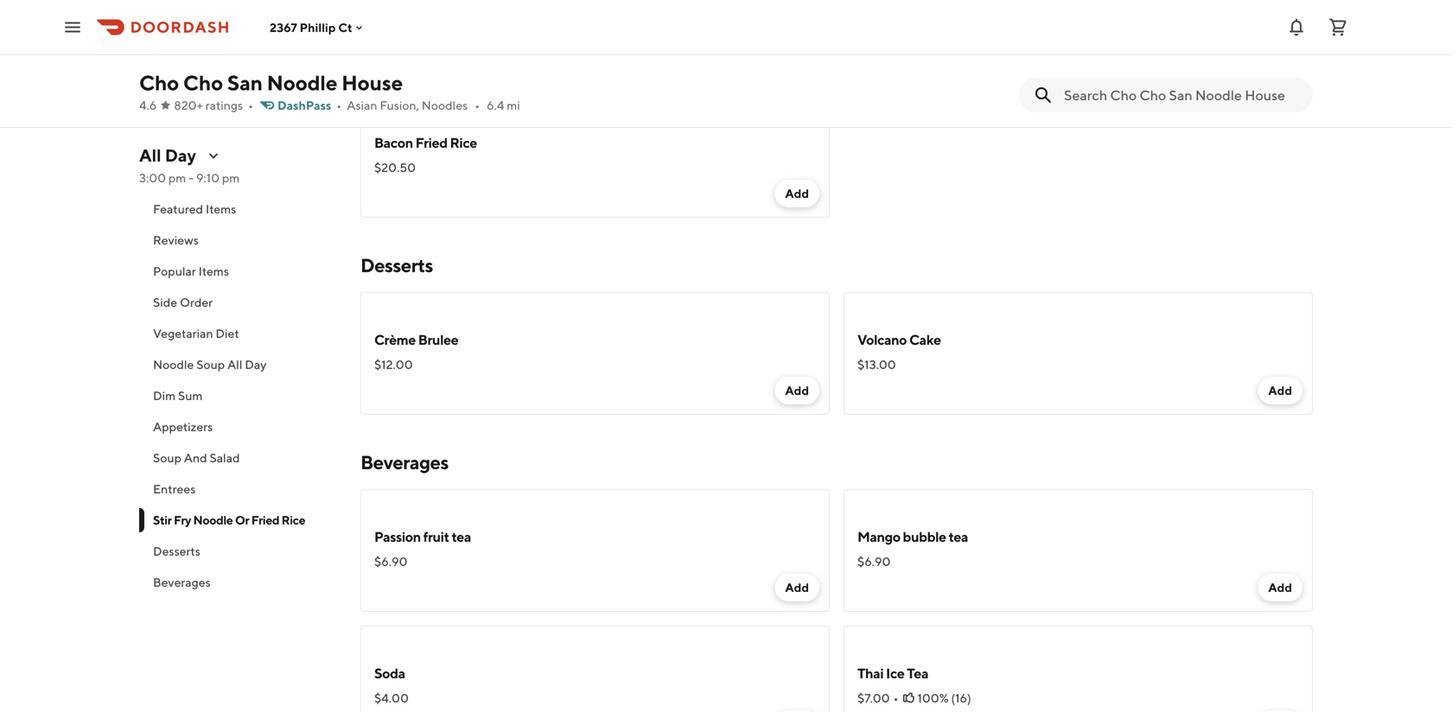 Task type: locate. For each thing, give the bounding box(es) containing it.
items for featured items
[[206, 202, 236, 216]]

mi
[[507, 98, 520, 112]]

0 horizontal spatial pm
[[168, 171, 186, 185]]

6.4
[[487, 98, 504, 112]]

items inside button
[[198, 264, 229, 278]]

noodle up dashpass
[[267, 70, 337, 95]]

$6.90 down passion
[[374, 555, 408, 569]]

noodle up the dim sum
[[153, 357, 194, 372]]

0 vertical spatial soup
[[196, 357, 225, 372]]

1 horizontal spatial fried
[[415, 134, 448, 151]]

add button for mango bubble tea
[[1258, 574, 1303, 602]]

1 horizontal spatial $6.90
[[858, 555, 891, 569]]

$12.00
[[374, 357, 413, 372]]

pm left -
[[168, 171, 186, 185]]

820+ ratings •
[[174, 98, 253, 112]]

1 horizontal spatial pm
[[222, 171, 240, 185]]

popular
[[153, 264, 196, 278]]

pm
[[168, 171, 186, 185], [222, 171, 240, 185]]

1 horizontal spatial beverages
[[360, 451, 449, 474]]

reviews
[[153, 233, 199, 247]]

-
[[189, 171, 194, 185]]

all
[[139, 145, 161, 166], [227, 357, 242, 372]]

thai ice tea
[[858, 665, 929, 682]]

1 horizontal spatial day
[[245, 357, 267, 372]]

stir
[[153, 513, 172, 527]]

9:10
[[196, 171, 220, 185]]

rice down the noodles
[[450, 134, 477, 151]]

add button for volcano cake
[[1258, 377, 1303, 405]]

mango
[[858, 529, 901, 545]]

items up order
[[198, 264, 229, 278]]

add button
[[775, 43, 820, 71], [1258, 43, 1303, 71], [775, 180, 820, 207], [775, 377, 820, 405], [1258, 377, 1303, 405], [775, 574, 820, 602], [1258, 574, 1303, 602]]

san
[[227, 70, 263, 95]]

100% (16)
[[918, 691, 971, 705]]

noodle left or
[[193, 513, 233, 527]]

2 tea from the left
[[949, 529, 968, 545]]

soup and salad
[[153, 451, 240, 465]]

tea right bubble
[[949, 529, 968, 545]]

1 vertical spatial soup
[[153, 451, 182, 465]]

820+
[[174, 98, 203, 112]]

cho up '820+ ratings •'
[[183, 70, 223, 95]]

appetizers
[[153, 420, 213, 434]]

beverages
[[360, 451, 449, 474], [153, 575, 211, 590]]

rice
[[450, 134, 477, 151], [282, 513, 305, 527]]

3:00 pm - 9:10 pm
[[139, 171, 240, 185]]

1 vertical spatial desserts
[[153, 544, 200, 558]]

dashpass •
[[277, 98, 342, 112]]

1 vertical spatial noodle
[[153, 357, 194, 372]]

dim sum
[[153, 389, 203, 403]]

1 horizontal spatial cho
[[183, 70, 223, 95]]

day
[[165, 145, 196, 166], [245, 357, 267, 372]]

ice
[[886, 665, 905, 682]]

add
[[785, 50, 809, 64], [1269, 50, 1292, 64], [785, 186, 809, 201], [785, 383, 809, 398], [1269, 383, 1292, 398], [785, 580, 809, 595], [1269, 580, 1292, 595]]

day up 3:00 pm - 9:10 pm
[[165, 145, 196, 166]]

0 vertical spatial beverages
[[360, 451, 449, 474]]

soup down vegetarian diet
[[196, 357, 225, 372]]

all down vegetarian diet button at the top of the page
[[227, 357, 242, 372]]

day down vegetarian diet button at the top of the page
[[245, 357, 267, 372]]

pm right 9:10 in the left top of the page
[[222, 171, 240, 185]]

tea right fruit
[[452, 529, 471, 545]]

1 vertical spatial day
[[245, 357, 267, 372]]

1 horizontal spatial all
[[227, 357, 242, 372]]

reviews button
[[139, 225, 340, 256]]

cho up 4.6
[[139, 70, 179, 95]]

0 vertical spatial all
[[139, 145, 161, 166]]

0 vertical spatial day
[[165, 145, 196, 166]]

salad
[[210, 451, 240, 465]]

2 $6.90 from the left
[[858, 555, 891, 569]]

0 vertical spatial rice
[[450, 134, 477, 151]]

fruit
[[423, 529, 449, 545]]

and
[[184, 451, 207, 465]]

soup left and
[[153, 451, 182, 465]]

1 tea from the left
[[452, 529, 471, 545]]

house
[[342, 70, 403, 95]]

1 vertical spatial all
[[227, 357, 242, 372]]

tea
[[452, 529, 471, 545], [949, 529, 968, 545]]

Item Search search field
[[1064, 86, 1299, 105]]

items inside button
[[206, 202, 236, 216]]

0 horizontal spatial fried
[[251, 513, 279, 527]]

desserts up "crème"
[[360, 254, 433, 277]]

noodle
[[267, 70, 337, 95], [153, 357, 194, 372], [193, 513, 233, 527]]

fried right or
[[251, 513, 279, 527]]

add for mango bubble tea
[[1269, 580, 1292, 595]]

fried
[[415, 134, 448, 151], [251, 513, 279, 527]]

1 $6.90 from the left
[[374, 555, 408, 569]]

rice right or
[[282, 513, 305, 527]]

cho cho san noodle house
[[139, 70, 403, 95]]

1 vertical spatial items
[[198, 264, 229, 278]]

1 horizontal spatial tea
[[949, 529, 968, 545]]

0 horizontal spatial all
[[139, 145, 161, 166]]

0 vertical spatial items
[[206, 202, 236, 216]]

desserts down "fry"
[[153, 544, 200, 558]]

all up 3:00
[[139, 145, 161, 166]]

dashpass
[[277, 98, 331, 112]]

beverages down "fry"
[[153, 575, 211, 590]]

1 vertical spatial rice
[[282, 513, 305, 527]]

0 horizontal spatial desserts
[[153, 544, 200, 558]]

ratings
[[205, 98, 243, 112]]

1 horizontal spatial desserts
[[360, 254, 433, 277]]

0 horizontal spatial day
[[165, 145, 196, 166]]

1 vertical spatial beverages
[[153, 575, 211, 590]]

items down 9:10 in the left top of the page
[[206, 202, 236, 216]]

crème
[[374, 332, 416, 348]]

popular items button
[[139, 256, 340, 287]]

bacon
[[374, 134, 413, 151]]

items for popular items
[[198, 264, 229, 278]]

crème brulee
[[374, 332, 458, 348]]

$7.00 •
[[858, 691, 899, 705]]

$13.00
[[858, 357, 896, 372]]

0 horizontal spatial soup
[[153, 451, 182, 465]]

2 pm from the left
[[222, 171, 240, 185]]

fry
[[174, 513, 191, 527]]

items
[[206, 202, 236, 216], [198, 264, 229, 278]]

add for crème brulee
[[785, 383, 809, 398]]

$7.00
[[858, 691, 890, 705]]

side order
[[153, 295, 213, 309]]

cho
[[139, 70, 179, 95], [183, 70, 223, 95]]

popular items
[[153, 264, 229, 278]]

$6.90 down mango
[[858, 555, 891, 569]]

tea for mango bubble tea
[[949, 529, 968, 545]]

all inside button
[[227, 357, 242, 372]]

beverages button
[[139, 567, 340, 598]]

•
[[248, 98, 253, 112], [337, 98, 342, 112], [475, 98, 480, 112], [894, 691, 899, 705]]

• right $7.00
[[894, 691, 899, 705]]

order
[[180, 295, 213, 309]]

diet
[[216, 326, 239, 341]]

1 horizontal spatial soup
[[196, 357, 225, 372]]

featured items
[[153, 202, 236, 216]]

beverages inside button
[[153, 575, 211, 590]]

fried down asian fusion, noodles • 6.4 mi
[[415, 134, 448, 151]]

0 horizontal spatial beverages
[[153, 575, 211, 590]]

0 horizontal spatial tea
[[452, 529, 471, 545]]

0 horizontal spatial cho
[[139, 70, 179, 95]]

1 vertical spatial fried
[[251, 513, 279, 527]]

desserts
[[360, 254, 433, 277], [153, 544, 200, 558]]

volcano cake
[[858, 332, 941, 348]]

soda
[[374, 665, 405, 682]]

open menu image
[[62, 17, 83, 38]]

soup
[[196, 357, 225, 372], [153, 451, 182, 465]]

0 horizontal spatial $6.90
[[374, 555, 408, 569]]

0 vertical spatial fried
[[415, 134, 448, 151]]

add for volcano cake
[[1269, 383, 1292, 398]]

desserts inside button
[[153, 544, 200, 558]]

beverages up passion
[[360, 451, 449, 474]]



Task type: vqa. For each thing, say whether or not it's contained in the screenshot.
"American"
no



Task type: describe. For each thing, give the bounding box(es) containing it.
menus image
[[207, 149, 220, 163]]

dim
[[153, 389, 176, 403]]

brulee
[[418, 332, 458, 348]]

2 vertical spatial noodle
[[193, 513, 233, 527]]

passion fruit tea
[[374, 529, 471, 545]]

$4.00
[[374, 691, 409, 705]]

fusion,
[[380, 98, 419, 112]]

• left '6.4'
[[475, 98, 480, 112]]

0 horizontal spatial rice
[[282, 513, 305, 527]]

0 vertical spatial noodle
[[267, 70, 337, 95]]

stir fry noodle or fried rice
[[153, 513, 305, 527]]

add for bacon fried rice
[[785, 186, 809, 201]]

or
[[235, 513, 249, 527]]

noodle soup all day button
[[139, 349, 340, 380]]

noodle inside button
[[153, 357, 194, 372]]

add button for passion fruit tea
[[775, 574, 820, 602]]

1 pm from the left
[[168, 171, 186, 185]]

add for passion fruit tea
[[785, 580, 809, 595]]

• left the asian
[[337, 98, 342, 112]]

2367 phillip ct button
[[270, 20, 366, 34]]

vegetarian diet
[[153, 326, 239, 341]]

0 vertical spatial desserts
[[360, 254, 433, 277]]

appetizers button
[[139, 411, 340, 443]]

desserts button
[[139, 536, 340, 567]]

cake
[[909, 332, 941, 348]]

0 items, open order cart image
[[1328, 17, 1349, 38]]

day inside button
[[245, 357, 267, 372]]

passion
[[374, 529, 421, 545]]

asian
[[347, 98, 377, 112]]

bacon fried rice
[[374, 134, 477, 151]]

phillip
[[300, 20, 336, 34]]

notification bell image
[[1286, 17, 1307, 38]]

side order button
[[139, 287, 340, 318]]

$20.50
[[374, 160, 416, 175]]

$6.90 for mango bubble tea
[[858, 555, 891, 569]]

tea
[[907, 665, 929, 682]]

thai
[[858, 665, 884, 682]]

$6.90 for passion fruit tea
[[374, 555, 408, 569]]

1 horizontal spatial rice
[[450, 134, 477, 151]]

3:00
[[139, 171, 166, 185]]

add button for crème brulee
[[775, 377, 820, 405]]

asian fusion, noodles • 6.4 mi
[[347, 98, 520, 112]]

add button for bacon fried rice
[[775, 180, 820, 207]]

entrees
[[153, 482, 196, 496]]

featured
[[153, 202, 203, 216]]

2367 phillip ct
[[270, 20, 352, 34]]

2 cho from the left
[[183, 70, 223, 95]]

(16)
[[951, 691, 971, 705]]

ct
[[338, 20, 352, 34]]

tea for passion fruit tea
[[452, 529, 471, 545]]

volcano
[[858, 332, 907, 348]]

side
[[153, 295, 177, 309]]

noodle soup all day
[[153, 357, 267, 372]]

dim sum button
[[139, 380, 340, 411]]

entrees button
[[139, 474, 340, 505]]

1 cho from the left
[[139, 70, 179, 95]]

4.6
[[139, 98, 157, 112]]

mango bubble tea
[[858, 529, 968, 545]]

all day
[[139, 145, 196, 166]]

• down san
[[248, 98, 253, 112]]

featured items button
[[139, 194, 340, 225]]

vegetarian
[[153, 326, 213, 341]]

sum
[[178, 389, 203, 403]]

soup and salad button
[[139, 443, 340, 474]]

2367
[[270, 20, 297, 34]]

vegetarian diet button
[[139, 318, 340, 349]]

noodles
[[422, 98, 468, 112]]

100%
[[918, 691, 949, 705]]

bubble
[[903, 529, 946, 545]]

add item to cart image
[[1269, 711, 1292, 712]]



